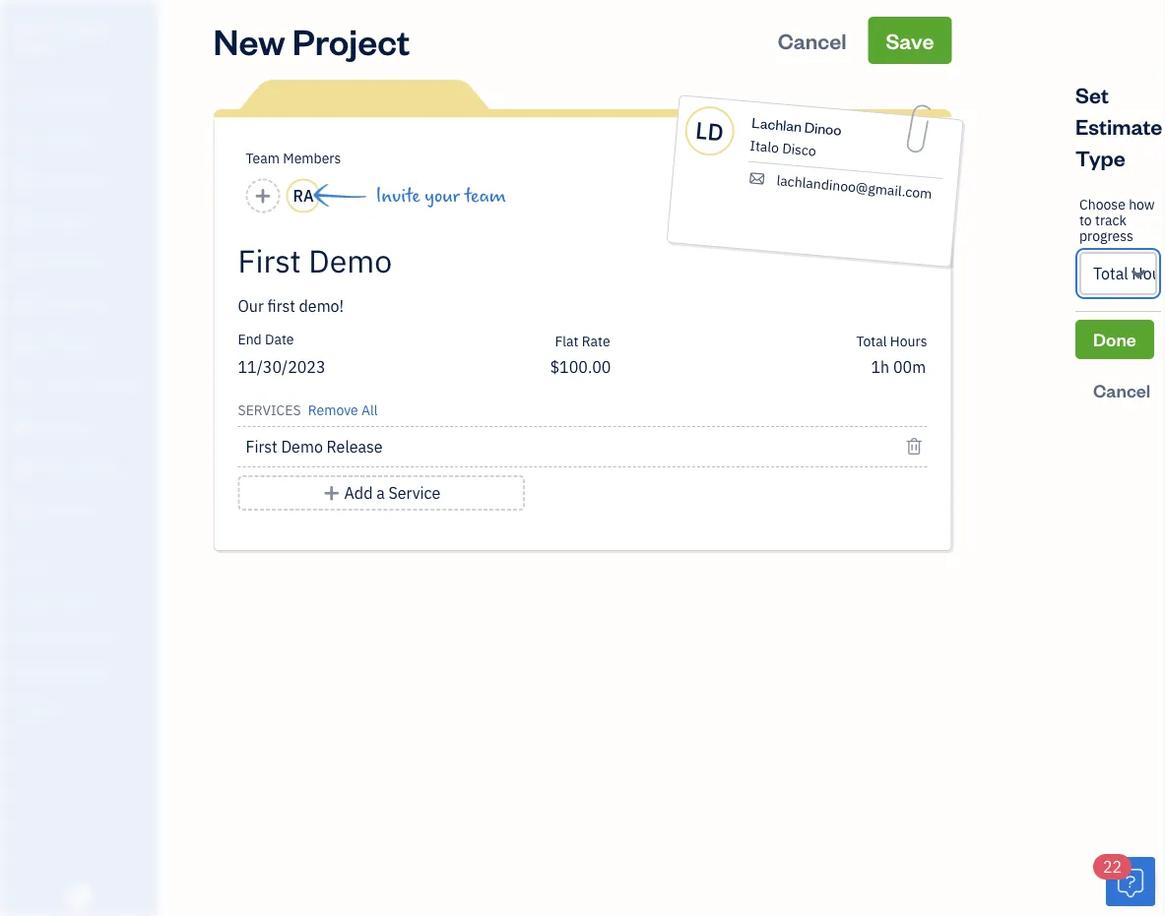 Task type: describe. For each thing, give the bounding box(es) containing it.
flat
[[555, 332, 579, 350]]

cancel for cancel button to the right
[[1093, 379, 1151, 402]]

set estimate type
[[1075, 80, 1163, 171]]

remove
[[308, 401, 358, 420]]

choose
[[1079, 195, 1126, 214]]

all
[[361, 401, 378, 420]]

ruby oranges owner
[[16, 18, 108, 55]]

Amount (USD) text field
[[550, 357, 612, 378]]

Project Name text field
[[238, 241, 780, 281]]

main element
[[0, 0, 207, 917]]

22
[[1103, 857, 1122, 878]]

save
[[886, 26, 934, 54]]

Hourly Budget text field
[[871, 357, 927, 378]]

end date
[[238, 330, 294, 349]]

services inside main "element"
[[71, 628, 119, 644]]

a
[[376, 483, 385, 504]]

italo
[[749, 136, 780, 157]]

how
[[1129, 195, 1155, 214]]

estimate
[[1075, 112, 1163, 140]]

total hours
[[856, 332, 927, 350]]

done button
[[1075, 320, 1154, 359]]

Project Description text field
[[238, 294, 780, 318]]

end
[[238, 330, 262, 349]]

team members inside main "element"
[[15, 591, 101, 608]]

add team member image
[[254, 184, 272, 208]]

22 button
[[1093, 855, 1155, 907]]

0 vertical spatial members
[[283, 149, 341, 167]]

1 horizontal spatial cancel button
[[1075, 371, 1165, 411]]

invoice image
[[13, 212, 36, 231]]

envelope image
[[747, 170, 768, 187]]

new project
[[213, 17, 410, 64]]

items and services
[[15, 628, 119, 644]]

invite your team
[[376, 185, 506, 207]]

bank connections link
[[5, 656, 152, 690]]

new
[[213, 17, 285, 64]]

hours
[[890, 332, 927, 350]]

connections
[[46, 664, 116, 681]]

add a service button
[[238, 476, 525, 511]]

client image
[[13, 129, 36, 149]]

bank
[[15, 664, 43, 681]]

invite
[[376, 185, 420, 207]]

resource center badge image
[[1106, 858, 1155, 907]]

lachlandinoo@gmail.com
[[776, 171, 933, 203]]

remove project service image
[[905, 435, 923, 459]]

estimate image
[[13, 170, 36, 190]]

ruby
[[16, 18, 50, 37]]

to
[[1079, 211, 1092, 229]]

release
[[327, 437, 383, 457]]

first
[[246, 437, 277, 457]]

save button
[[868, 17, 952, 64]]

cancel for the left cancel button
[[778, 26, 847, 54]]

expense image
[[13, 294, 36, 314]]

bank connections
[[15, 664, 116, 681]]

chart image
[[13, 460, 36, 480]]

0 horizontal spatial cancel button
[[760, 17, 864, 64]]



Task type: vqa. For each thing, say whether or not it's contained in the screenshot.
Update favorite status for Expense Report ICON
no



Task type: locate. For each thing, give the bounding box(es) containing it.
team up "items"
[[15, 591, 46, 608]]

demo
[[281, 437, 323, 457]]

project
[[292, 17, 410, 64]]

1 vertical spatial services
[[71, 628, 119, 644]]

1 vertical spatial cancel button
[[1075, 371, 1165, 411]]

members
[[283, 149, 341, 167], [48, 591, 101, 608]]

plus image
[[322, 482, 341, 505]]

project image
[[13, 336, 36, 356]]

Estimate Type field
[[1079, 252, 1157, 295]]

0 horizontal spatial members
[[48, 591, 101, 608]]

set
[[1075, 80, 1109, 108]]

services right the and
[[71, 628, 119, 644]]

services
[[238, 401, 301, 420], [71, 628, 119, 644]]

and
[[48, 628, 69, 644]]

team
[[246, 149, 280, 167], [15, 591, 46, 608]]

flat rate
[[555, 332, 610, 350]]

members inside main "element"
[[48, 591, 101, 608]]

cancel down done 'button'
[[1093, 379, 1151, 402]]

1 horizontal spatial cancel
[[1093, 379, 1151, 402]]

money image
[[13, 419, 36, 438]]

1 horizontal spatial members
[[283, 149, 341, 167]]

members down apps link
[[48, 591, 101, 608]]

cancel up dinoo
[[778, 26, 847, 54]]

0 horizontal spatial team
[[15, 591, 46, 608]]

lachlan dinoo italo disco
[[749, 113, 842, 160]]

dinoo
[[804, 117, 842, 139]]

freshbooks image
[[63, 885, 95, 909]]

apps link
[[5, 547, 152, 581]]

first demo release
[[246, 437, 383, 457]]

cancel button down done 'button'
[[1075, 371, 1165, 411]]

progress
[[1079, 227, 1133, 245]]

lachlan
[[751, 113, 803, 136]]

1 horizontal spatial team members
[[246, 149, 341, 167]]

ra
[[293, 186, 314, 206]]

cancel button up dinoo
[[760, 17, 864, 64]]

team members
[[246, 149, 341, 167], [15, 591, 101, 608]]

owner
[[16, 39, 55, 55]]

services remove all
[[238, 401, 378, 420]]

done
[[1093, 328, 1136, 351]]

date
[[265, 330, 294, 349]]

rate
[[582, 332, 610, 350]]

apps
[[15, 555, 44, 571]]

cancel
[[778, 26, 847, 54], [1093, 379, 1151, 402]]

cancel button
[[760, 17, 864, 64], [1075, 371, 1165, 411]]

choose how to track progress element
[[1075, 181, 1161, 312]]

service
[[389, 483, 440, 504]]

payment image
[[13, 253, 36, 273]]

1 vertical spatial members
[[48, 591, 101, 608]]

0 vertical spatial cancel button
[[760, 17, 864, 64]]

items
[[15, 628, 45, 644]]

1 vertical spatial cancel
[[1093, 379, 1151, 402]]

0 vertical spatial services
[[238, 401, 301, 420]]

1 vertical spatial team
[[15, 591, 46, 608]]

1 horizontal spatial services
[[238, 401, 301, 420]]

choose how to track progress
[[1079, 195, 1155, 245]]

team members link
[[5, 583, 152, 618]]

services up the first
[[238, 401, 301, 420]]

End date in  format text field
[[238, 357, 468, 378]]

0 horizontal spatial services
[[71, 628, 119, 644]]

add
[[344, 483, 373, 504]]

remove all button
[[304, 395, 378, 423]]

disco
[[782, 139, 817, 160]]

items and services link
[[5, 619, 152, 654]]

team
[[465, 185, 506, 207]]

team inside main "element"
[[15, 591, 46, 608]]

0 vertical spatial cancel
[[778, 26, 847, 54]]

settings
[[15, 701, 60, 717]]

report image
[[13, 501, 36, 521]]

track
[[1095, 211, 1127, 229]]

total
[[856, 332, 887, 350]]

timer image
[[13, 377, 36, 397]]

1 vertical spatial team members
[[15, 591, 101, 608]]

dashboard image
[[13, 88, 36, 107]]

members up ra
[[283, 149, 341, 167]]

0 horizontal spatial team members
[[15, 591, 101, 608]]

0 vertical spatial team
[[246, 149, 280, 167]]

type
[[1075, 143, 1125, 171]]

ld
[[694, 115, 725, 148]]

0 horizontal spatial cancel
[[778, 26, 847, 54]]

settings link
[[5, 692, 152, 727]]

your
[[425, 185, 460, 207]]

team members up ra
[[246, 149, 341, 167]]

oranges
[[53, 18, 108, 37]]

1 horizontal spatial team
[[246, 149, 280, 167]]

0 vertical spatial team members
[[246, 149, 341, 167]]

add a service
[[344, 483, 440, 504]]

team members up the and
[[15, 591, 101, 608]]

team up add team member image
[[246, 149, 280, 167]]



